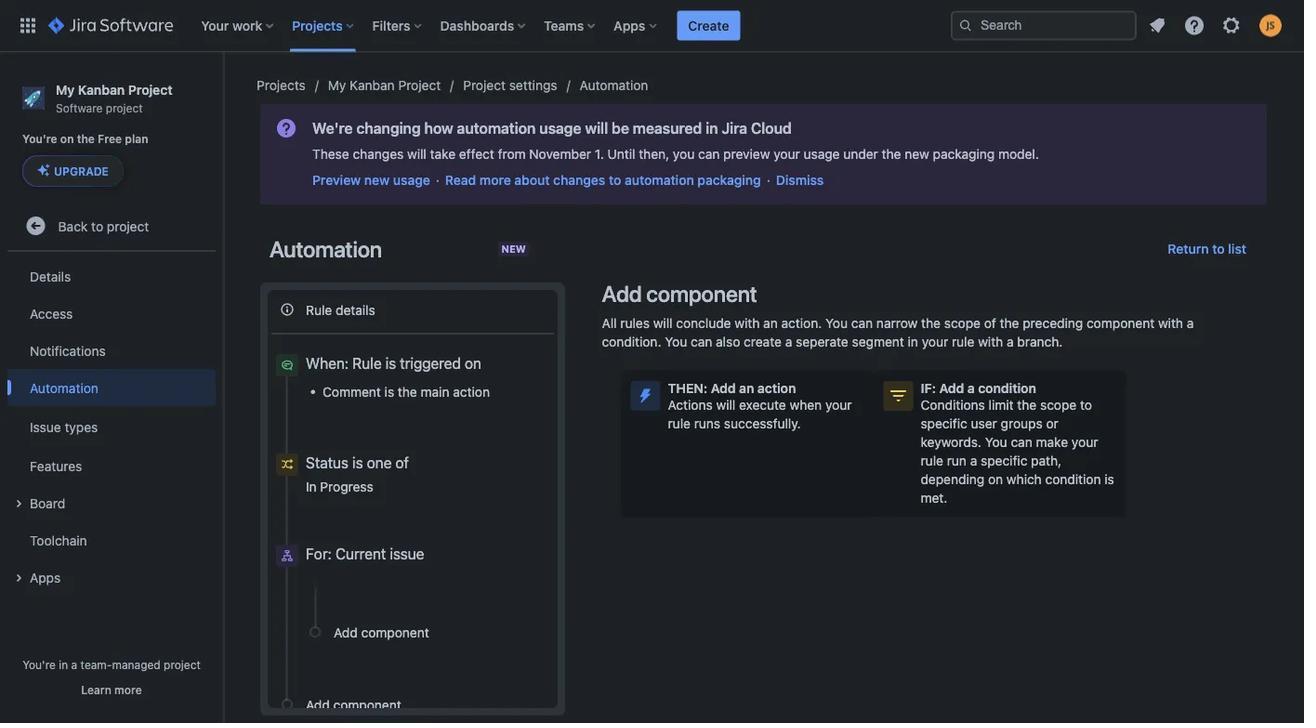 Task type: describe. For each thing, give the bounding box(es) containing it.
1.
[[595, 146, 604, 162]]

board
[[30, 496, 65, 511]]

software
[[56, 101, 103, 114]]

run
[[947, 453, 967, 469]]

also
[[716, 334, 741, 350]]

user
[[971, 416, 998, 432]]

details
[[30, 269, 71, 284]]

a left "branch."
[[1007, 334, 1014, 350]]

condition.
[[602, 334, 662, 350]]

1 vertical spatial project
[[107, 218, 149, 234]]

triggered
[[400, 355, 461, 372]]

0 vertical spatial you
[[826, 316, 848, 331]]

0 horizontal spatial you
[[665, 334, 688, 350]]

automation for project settings
[[580, 78, 649, 93]]

automation link for project settings
[[580, 74, 649, 97]]

a left the 'team-'
[[71, 658, 77, 671]]

a up conditions
[[968, 381, 975, 396]]

preview new usage · read more about changes to automation packaging · dismiss
[[312, 173, 824, 188]]

an inside add component all rules will conclude with an action. you can narrow the scope of the preceding component with a condition. you can also create a seperate segment in your rule with a branch.
[[764, 316, 778, 331]]

new
[[502, 243, 526, 255]]

0 horizontal spatial new
[[364, 173, 390, 188]]

cloud
[[751, 120, 792, 137]]

return
[[1168, 241, 1210, 257]]

add inside then: add an action actions will execute when your rule runs successfully.
[[711, 381, 736, 396]]

2 vertical spatial usage
[[393, 173, 430, 188]]

conclude
[[676, 316, 731, 331]]

scope inside add component all rules will conclude with an action. you can narrow the scope of the preceding component with a condition. you can also create a seperate segment in your rule with a branch.
[[945, 316, 981, 331]]

make
[[1037, 435, 1069, 450]]

rule inside add component all rules will conclude with an action. you can narrow the scope of the preceding component with a condition. you can also create a seperate segment in your rule with a branch.
[[952, 334, 975, 350]]

1 horizontal spatial specific
[[981, 453, 1028, 469]]

project for my kanban project software project
[[128, 82, 173, 97]]

learn more
[[81, 684, 142, 697]]

depending
[[921, 472, 985, 487]]

scope inside 'if: add a condition conditions limit the scope to specific user groups or keywords. you can make your rule run a specific path, depending on which condition is met.'
[[1041, 398, 1077, 413]]

actions
[[668, 398, 713, 413]]

then: add an action actions will execute when your rule runs successfully.
[[668, 381, 852, 432]]

list
[[1229, 241, 1247, 257]]

0 vertical spatial specific
[[921, 416, 968, 432]]

board button
[[7, 485, 216, 522]]

action inside then: add an action actions will execute when your rule runs successfully.
[[758, 381, 796, 396]]

will left the be
[[585, 120, 608, 137]]

banner containing your work
[[0, 0, 1305, 52]]

when:
[[306, 355, 349, 372]]

issue types
[[30, 419, 98, 435]]

1 vertical spatial usage
[[804, 146, 840, 162]]

2 vertical spatial project
[[164, 658, 201, 671]]

seperate
[[796, 334, 849, 350]]

packaging inside we're changing how automation usage will be measured in jira cloud these changes will take effect from november 1. until then, you can preview your usage under the new packaging model.
[[933, 146, 995, 162]]

these
[[312, 146, 349, 162]]

project settings
[[463, 78, 558, 93]]

create
[[744, 334, 782, 350]]

filters button
[[367, 11, 429, 40]]

new inside we're changing how automation usage will be measured in jira cloud these changes will take effect from november 1. until then, you can preview your usage under the new packaging model.
[[905, 146, 930, 162]]

from
[[498, 146, 526, 162]]

project for my kanban project
[[398, 78, 441, 93]]

read
[[445, 173, 476, 188]]

in inside add component all rules will conclude with an action. you can narrow the scope of the preceding component with a condition. you can also create a seperate segment in your rule with a branch.
[[908, 334, 919, 350]]

1 · from the left
[[436, 173, 440, 188]]

types
[[65, 419, 98, 435]]

an inside then: add an action actions will execute when your rule runs successfully.
[[739, 381, 755, 396]]

apps button
[[608, 11, 664, 40]]

your
[[201, 18, 229, 33]]

managed
[[112, 658, 161, 671]]

Search field
[[951, 11, 1137, 40]]

1 vertical spatial automation
[[625, 173, 694, 188]]

my kanban project link
[[328, 74, 441, 97]]

add component for the bottom add component button
[[306, 700, 402, 715]]

more inside 'button'
[[114, 684, 142, 697]]

return to list
[[1168, 241, 1247, 257]]

until
[[608, 146, 636, 162]]

issue
[[30, 419, 61, 435]]

dismiss
[[776, 173, 824, 188]]

you're in a team-managed project
[[22, 658, 201, 671]]

my kanban project
[[328, 78, 441, 93]]

rule inside 'if: add a condition conditions limit the scope to specific user groups or keywords. you can make your rule run a specific path, depending on which condition is met.'
[[921, 453, 944, 469]]

a down return
[[1187, 316, 1194, 331]]

you're on the free plan
[[22, 132, 148, 145]]

will inside add component all rules will conclude with an action. you can narrow the scope of the preceding component with a condition. you can also create a seperate segment in your rule with a branch.
[[654, 316, 673, 331]]

automation for notifications
[[30, 380, 98, 396]]

all
[[602, 316, 617, 331]]

upgrade
[[54, 165, 109, 178]]

project inside 'project settings' link
[[463, 78, 506, 93]]

then:
[[668, 381, 708, 396]]

limit
[[989, 398, 1014, 413]]

rule inside button
[[306, 302, 332, 317]]

issue
[[390, 545, 424, 563]]

branch.
[[1018, 334, 1063, 350]]

the right narrow
[[922, 316, 941, 331]]

0 horizontal spatial with
[[735, 316, 760, 331]]

on inside 'if: add a condition conditions limit the scope to specific user groups or keywords. you can make your rule run a specific path, depending on which condition is met.'
[[989, 472, 1004, 487]]

notifications
[[30, 343, 106, 358]]

the left free
[[77, 132, 95, 145]]

the inside we're changing how automation usage will be measured in jira cloud these changes will take effect from november 1. until then, you can preview your usage under the new packaging model.
[[882, 146, 902, 162]]

dismiss button
[[776, 171, 824, 190]]

is up comment is the main action
[[386, 355, 396, 372]]

the left main
[[398, 384, 417, 399]]

features link
[[7, 448, 216, 485]]

1 vertical spatial on
[[465, 355, 482, 372]]

kanban for my kanban project software project
[[78, 82, 125, 97]]

if: add a condition conditions limit the scope to specific user groups or keywords. you can make your rule run a specific path, depending on which condition is met.
[[921, 381, 1115, 506]]

when: rule is triggered on
[[306, 355, 482, 372]]

for:
[[306, 545, 332, 563]]

1 vertical spatial add component button
[[272, 692, 554, 724]]

your work
[[201, 18, 262, 33]]

0 horizontal spatial condition
[[979, 381, 1037, 396]]

features
[[30, 458, 82, 474]]

0 vertical spatial add component button
[[299, 619, 554, 651]]

progress
[[320, 479, 374, 495]]

groups
[[1001, 416, 1043, 432]]

segment
[[852, 334, 905, 350]]

projects for projects link
[[257, 78, 306, 93]]

a down action. at the top right
[[786, 334, 793, 350]]

apps inside button
[[30, 570, 61, 585]]

the inside 'if: add a condition conditions limit the scope to specific user groups or keywords. you can make your rule run a specific path, depending on which condition is met.'
[[1018, 398, 1037, 413]]

project settings link
[[463, 74, 558, 97]]

main
[[421, 384, 450, 399]]

teams button
[[539, 11, 603, 40]]

team-
[[81, 658, 112, 671]]

in inside we're changing how automation usage will be measured in jira cloud these changes will take effect from november 1. until then, you can preview your usage under the new packaging model.
[[706, 120, 718, 137]]

status is one of in progress
[[306, 454, 409, 495]]

apps button
[[7, 559, 216, 596]]

your inside we're changing how automation usage will be measured in jira cloud these changes will take effect from november 1. until then, you can preview your usage under the new packaging model.
[[774, 146, 801, 162]]

path,
[[1032, 453, 1062, 469]]

measured
[[633, 120, 702, 137]]

toolchain
[[30, 533, 87, 548]]

of inside status is one of in progress
[[396, 454, 409, 472]]

execute
[[739, 398, 787, 413]]

runs
[[694, 416, 721, 432]]

can down conclude
[[691, 334, 713, 350]]

status
[[306, 454, 349, 472]]

you
[[673, 146, 695, 162]]

preview
[[312, 173, 361, 188]]

1 vertical spatial condition
[[1046, 472, 1102, 487]]

toolchain link
[[7, 522, 216, 559]]

0 horizontal spatial in
[[59, 658, 68, 671]]

rule details
[[306, 302, 375, 317]]

upgrade button
[[23, 156, 123, 186]]



Task type: locate. For each thing, give the bounding box(es) containing it.
rule up conditions
[[952, 334, 975, 350]]

you
[[826, 316, 848, 331], [665, 334, 688, 350], [986, 435, 1008, 450]]

1 horizontal spatial automation link
[[580, 74, 649, 97]]

will right 'rules'
[[654, 316, 673, 331]]

expand image for board
[[7, 493, 30, 515]]

0 horizontal spatial rule
[[668, 416, 691, 432]]

0 horizontal spatial an
[[739, 381, 755, 396]]

projects for the projects dropdown button
[[292, 18, 343, 33]]

be
[[612, 120, 629, 137]]

your inside add component all rules will conclude with an action. you can narrow the scope of the preceding component with a condition. you can also create a seperate segment in your rule with a branch.
[[922, 334, 949, 350]]

model.
[[999, 146, 1040, 162]]

automation
[[580, 78, 649, 93], [270, 236, 382, 262], [30, 380, 98, 396]]

in left the 'team-'
[[59, 658, 68, 671]]

which
[[1007, 472, 1042, 487]]

automation down then,
[[625, 173, 694, 188]]

changes inside we're changing how automation usage will be measured in jira cloud these changes will take effect from november 1. until then, you can preview your usage under the new packaging model.
[[353, 146, 404, 162]]

an up create on the top right of page
[[764, 316, 778, 331]]

1 you're from the top
[[22, 132, 57, 145]]

1 vertical spatial apps
[[30, 570, 61, 585]]

action up execute
[[758, 381, 796, 396]]

for: current issue button
[[272, 540, 554, 576]]

preceding
[[1023, 316, 1084, 331]]

2 horizontal spatial usage
[[804, 146, 840, 162]]

project up plan
[[128, 82, 173, 97]]

take
[[430, 146, 456, 162]]

1 vertical spatial you're
[[22, 658, 56, 671]]

2 horizontal spatial with
[[1159, 316, 1184, 331]]

work
[[232, 18, 262, 33]]

primary element
[[11, 0, 951, 52]]

0 vertical spatial on
[[60, 132, 74, 145]]

free
[[98, 132, 122, 145]]

1 horizontal spatial condition
[[1046, 472, 1102, 487]]

with up create on the top right of page
[[735, 316, 760, 331]]

2 vertical spatial automation
[[30, 380, 98, 396]]

on left which
[[989, 472, 1004, 487]]

plan
[[125, 132, 148, 145]]

1 horizontal spatial an
[[764, 316, 778, 331]]

0 horizontal spatial kanban
[[78, 82, 125, 97]]

your work button
[[196, 11, 281, 40]]

filters
[[373, 18, 411, 33]]

is down the when: rule is triggered on
[[385, 384, 394, 399]]

with down return
[[1159, 316, 1184, 331]]

2 vertical spatial in
[[59, 658, 68, 671]]

how
[[425, 120, 454, 137]]

details link
[[7, 258, 216, 295]]

packaging down preview
[[698, 173, 761, 188]]

1 vertical spatial of
[[396, 454, 409, 472]]

notifications image
[[1147, 14, 1169, 37]]

· left 'dismiss' in the top of the page
[[767, 173, 771, 188]]

is left one at the left bottom
[[352, 454, 363, 472]]

1 horizontal spatial in
[[706, 120, 718, 137]]

0 vertical spatial scope
[[945, 316, 981, 331]]

1 horizontal spatial ·
[[767, 173, 771, 188]]

0 horizontal spatial action
[[453, 384, 490, 399]]

is inside 'if: add a condition conditions limit the scope to specific user groups or keywords. you can make your rule run a specific path, depending on which condition is met.'
[[1105, 472, 1115, 487]]

preview new usage button
[[312, 171, 430, 190]]

is
[[386, 355, 396, 372], [385, 384, 394, 399], [352, 454, 363, 472], [1105, 472, 1115, 487]]

my up we're
[[328, 78, 346, 93]]

kanban up changing
[[350, 78, 395, 93]]

a
[[1187, 316, 1194, 331], [786, 334, 793, 350], [1007, 334, 1014, 350], [968, 381, 975, 396], [971, 453, 978, 469], [71, 658, 77, 671]]

on right triggered
[[465, 355, 482, 372]]

1 horizontal spatial changes
[[554, 173, 606, 188]]

your profile and settings image
[[1260, 14, 1282, 37]]

0 horizontal spatial my
[[56, 82, 75, 97]]

access
[[30, 306, 73, 321]]

specific up keywords.
[[921, 416, 968, 432]]

can
[[698, 146, 720, 162], [852, 316, 873, 331], [691, 334, 713, 350], [1011, 435, 1033, 450]]

0 vertical spatial packaging
[[933, 146, 995, 162]]

changing
[[357, 120, 421, 137]]

rule
[[306, 302, 332, 317], [353, 355, 382, 372]]

you're for you're on the free plan
[[22, 132, 57, 145]]

jira software image
[[48, 14, 173, 37], [48, 14, 173, 37]]

if:
[[921, 381, 937, 396]]

my for my kanban project software project
[[56, 82, 75, 97]]

1 horizontal spatial on
[[465, 355, 482, 372]]

2 you're from the top
[[22, 658, 56, 671]]

expand image
[[7, 493, 30, 515], [7, 567, 30, 590]]

1 vertical spatial rule
[[353, 355, 382, 372]]

condition down path,
[[1046, 472, 1102, 487]]

apps down toolchain
[[30, 570, 61, 585]]

you're for you're in a team-managed project
[[22, 658, 56, 671]]

condition up 'limit'
[[979, 381, 1037, 396]]

1 horizontal spatial automation
[[625, 173, 694, 188]]

create button
[[677, 11, 741, 40]]

1 horizontal spatial usage
[[540, 120, 582, 137]]

add component
[[334, 628, 429, 643], [306, 700, 402, 715]]

1 horizontal spatial my
[[328, 78, 346, 93]]

0 vertical spatial of
[[985, 316, 997, 331]]

create
[[689, 18, 730, 33]]

search image
[[959, 18, 974, 33]]

kanban up software
[[78, 82, 125, 97]]

0 horizontal spatial ·
[[436, 173, 440, 188]]

projects
[[292, 18, 343, 33], [257, 78, 306, 93]]

scope up or
[[1041, 398, 1077, 413]]

my up software
[[56, 82, 75, 97]]

action.
[[782, 316, 822, 331]]

in
[[306, 479, 317, 495]]

changes up the preview new usage "button"
[[353, 146, 404, 162]]

can right you
[[698, 146, 720, 162]]

2 · from the left
[[767, 173, 771, 188]]

a right run
[[971, 453, 978, 469]]

of right one at the left bottom
[[396, 454, 409, 472]]

automation link up "types"
[[7, 369, 216, 407]]

appswitcher icon image
[[17, 14, 39, 37]]

access link
[[7, 295, 216, 332]]

group containing details
[[7, 252, 216, 602]]

with left "branch."
[[979, 334, 1004, 350]]

0 horizontal spatial rule
[[306, 302, 332, 317]]

project inside my kanban project software project
[[128, 82, 173, 97]]

expand image inside apps button
[[7, 567, 30, 590]]

automation inside we're changing how automation usage will be measured in jira cloud these changes will take effect from november 1. until then, you can preview your usage under the new packaging model.
[[457, 120, 536, 137]]

expand image down features
[[7, 493, 30, 515]]

1 vertical spatial specific
[[981, 453, 1028, 469]]

rule details button
[[272, 294, 554, 326]]

expand image inside board button
[[7, 493, 30, 515]]

project inside my kanban project software project
[[106, 101, 143, 114]]

of inside add component all rules will conclude with an action. you can narrow the scope of the preceding component with a condition. you can also create a seperate segment in your rule with a branch.
[[985, 316, 997, 331]]

your right "make"
[[1072, 435, 1099, 450]]

0 horizontal spatial automation link
[[7, 369, 216, 407]]

1 vertical spatial expand image
[[7, 567, 30, 590]]

teams
[[544, 18, 584, 33]]

1 vertical spatial automation
[[270, 236, 382, 262]]

or
[[1047, 416, 1059, 432]]

will left take
[[407, 146, 427, 162]]

0 vertical spatial rule
[[952, 334, 975, 350]]

my for my kanban project
[[328, 78, 346, 93]]

will inside then: add an action actions will execute when your rule runs successfully.
[[717, 398, 736, 413]]

1 horizontal spatial scope
[[1041, 398, 1077, 413]]

preview
[[724, 146, 770, 162]]

learn more button
[[81, 683, 142, 698]]

0 vertical spatial usage
[[540, 120, 582, 137]]

add inside 'if: add a condition conditions limit the scope to specific user groups or keywords. you can make your rule run a specific path, depending on which condition is met.'
[[940, 381, 965, 396]]

rules
[[621, 316, 650, 331]]

2 horizontal spatial rule
[[952, 334, 975, 350]]

1 vertical spatial scope
[[1041, 398, 1077, 413]]

is right which
[[1105, 472, 1115, 487]]

project up details link
[[107, 218, 149, 234]]

project up plan
[[106, 101, 143, 114]]

0 vertical spatial in
[[706, 120, 718, 137]]

project left settings
[[463, 78, 506, 93]]

0 horizontal spatial apps
[[30, 570, 61, 585]]

an up execute
[[739, 381, 755, 396]]

automation link
[[580, 74, 649, 97], [7, 369, 216, 407]]

usage up november
[[540, 120, 582, 137]]

help image
[[1184, 14, 1206, 37]]

changes down november
[[554, 173, 606, 188]]

on up upgrade button on the left of the page
[[60, 132, 74, 145]]

0 horizontal spatial on
[[60, 132, 74, 145]]

new
[[905, 146, 930, 162], [364, 173, 390, 188]]

project inside the my kanban project link
[[398, 78, 441, 93]]

then,
[[639, 146, 670, 162]]

expand image for apps
[[7, 567, 30, 590]]

2 horizontal spatial you
[[986, 435, 1008, 450]]

automation down notifications
[[30, 380, 98, 396]]

to inside 'if: add a condition conditions limit the scope to specific user groups or keywords. you can make your rule run a specific path, depending on which condition is met.'
[[1081, 398, 1093, 413]]

rule inside then: add an action actions will execute when your rule runs successfully.
[[668, 416, 691, 432]]

1 vertical spatial rule
[[668, 416, 691, 432]]

rule up comment
[[353, 355, 382, 372]]

2 vertical spatial on
[[989, 472, 1004, 487]]

your inside 'if: add a condition conditions limit the scope to specific user groups or keywords. you can make your rule run a specific path, depending on which condition is met.'
[[1072, 435, 1099, 450]]

settings
[[509, 78, 558, 93]]

in down narrow
[[908, 334, 919, 350]]

automation up the be
[[580, 78, 649, 93]]

1 horizontal spatial of
[[985, 316, 997, 331]]

1 horizontal spatial rule
[[353, 355, 382, 372]]

you down conclude
[[665, 334, 688, 350]]

automation up rule details
[[270, 236, 382, 262]]

0 vertical spatial new
[[905, 146, 930, 162]]

can down groups
[[1011, 435, 1033, 450]]

issue types link
[[7, 407, 216, 448]]

automation link for notifications
[[7, 369, 216, 407]]

0 horizontal spatial packaging
[[698, 173, 761, 188]]

0 horizontal spatial scope
[[945, 316, 981, 331]]

1 vertical spatial an
[[739, 381, 755, 396]]

met.
[[921, 491, 948, 506]]

apps right teams popup button
[[614, 18, 646, 33]]

1 horizontal spatial you
[[826, 316, 848, 331]]

my
[[328, 78, 346, 93], [56, 82, 75, 97]]

you inside 'if: add a condition conditions limit the scope to specific user groups or keywords. you can make your rule run a specific path, depending on which condition is met.'
[[986, 435, 1008, 450]]

0 vertical spatial more
[[480, 173, 511, 188]]

can inside we're changing how automation usage will be measured in jira cloud these changes will take effect from november 1. until then, you can preview your usage under the new packaging model.
[[698, 146, 720, 162]]

0 vertical spatial you're
[[22, 132, 57, 145]]

1 horizontal spatial project
[[398, 78, 441, 93]]

can inside 'if: add a condition conditions limit the scope to specific user groups or keywords. you can make your rule run a specific path, depending on which condition is met.'
[[1011, 435, 1033, 450]]

jira
[[722, 120, 748, 137]]

we're
[[312, 120, 353, 137]]

we're changing how automation usage will be measured in jira cloud these changes will take effect from november 1. until then, you can preview your usage under the new packaging model.
[[312, 120, 1040, 162]]

·
[[436, 173, 440, 188], [767, 173, 771, 188]]

projects right work
[[292, 18, 343, 33]]

2 vertical spatial you
[[986, 435, 1008, 450]]

in
[[706, 120, 718, 137], [908, 334, 919, 350], [59, 658, 68, 671]]

packaging
[[933, 146, 995, 162], [698, 173, 761, 188]]

kanban inside my kanban project software project
[[78, 82, 125, 97]]

0 vertical spatial condition
[[979, 381, 1037, 396]]

add component button
[[299, 619, 554, 651], [272, 692, 554, 724]]

your up 'dismiss' in the top of the page
[[774, 146, 801, 162]]

kanban for my kanban project
[[350, 78, 395, 93]]

usage up 'dismiss' in the top of the page
[[804, 146, 840, 162]]

banner
[[0, 0, 1305, 52]]

specific up which
[[981, 453, 1028, 469]]

1 horizontal spatial kanban
[[350, 78, 395, 93]]

your inside then: add an action actions will execute when your rule runs successfully.
[[826, 398, 852, 413]]

return to list button
[[1157, 234, 1258, 264]]

comment
[[323, 384, 381, 399]]

can up segment
[[852, 316, 873, 331]]

0 vertical spatial apps
[[614, 18, 646, 33]]

you're left the 'team-'
[[22, 658, 56, 671]]

you're up upgrade button on the left of the page
[[22, 132, 57, 145]]

group
[[7, 252, 216, 602]]

0 vertical spatial automation
[[457, 120, 536, 137]]

0 vertical spatial an
[[764, 316, 778, 331]]

scope
[[945, 316, 981, 331], [1041, 398, 1077, 413]]

2 expand image from the top
[[7, 567, 30, 590]]

scope right narrow
[[945, 316, 981, 331]]

1 horizontal spatial automation
[[270, 236, 382, 262]]

1 horizontal spatial packaging
[[933, 146, 995, 162]]

project
[[398, 78, 441, 93], [463, 78, 506, 93], [128, 82, 173, 97]]

about
[[515, 173, 550, 188]]

sidebar navigation image
[[203, 74, 244, 112]]

you down the user
[[986, 435, 1008, 450]]

0 horizontal spatial usage
[[393, 173, 430, 188]]

projects link
[[257, 74, 306, 97]]

1 horizontal spatial new
[[905, 146, 930, 162]]

0 horizontal spatial changes
[[353, 146, 404, 162]]

your
[[774, 146, 801, 162], [922, 334, 949, 350], [826, 398, 852, 413], [1072, 435, 1099, 450]]

0 vertical spatial add component
[[334, 628, 429, 643]]

new right 'under'
[[905, 146, 930, 162]]

2 horizontal spatial in
[[908, 334, 919, 350]]

1 horizontal spatial with
[[979, 334, 1004, 350]]

1 vertical spatial changes
[[554, 173, 606, 188]]

apps inside popup button
[[614, 18, 646, 33]]

2 vertical spatial rule
[[921, 453, 944, 469]]

0 vertical spatial automation
[[580, 78, 649, 93]]

1 vertical spatial you
[[665, 334, 688, 350]]

notifications link
[[7, 332, 216, 369]]

2 horizontal spatial on
[[989, 472, 1004, 487]]

1 horizontal spatial more
[[480, 173, 511, 188]]

the up groups
[[1018, 398, 1037, 413]]

my inside my kanban project software project
[[56, 82, 75, 97]]

0 vertical spatial projects
[[292, 18, 343, 33]]

november
[[530, 146, 592, 162]]

project up how
[[398, 78, 441, 93]]

1 expand image from the top
[[7, 493, 30, 515]]

packaging left model.
[[933, 146, 995, 162]]

expand image down toolchain
[[7, 567, 30, 590]]

1 vertical spatial new
[[364, 173, 390, 188]]

automation link up the be
[[580, 74, 649, 97]]

to
[[609, 173, 622, 188], [91, 218, 103, 234], [1213, 241, 1225, 257], [1081, 398, 1093, 413]]

for: current issue
[[306, 545, 424, 563]]

conditions
[[921, 398, 986, 413]]

more down the "managed"
[[114, 684, 142, 697]]

the up "branch."
[[1000, 316, 1020, 331]]

of left preceding
[[985, 316, 997, 331]]

projects inside the projects dropdown button
[[292, 18, 343, 33]]

is inside status is one of in progress
[[352, 454, 363, 472]]

more down from
[[480, 173, 511, 188]]

back to project
[[58, 218, 149, 234]]

1 horizontal spatial apps
[[614, 18, 646, 33]]

action right main
[[453, 384, 490, 399]]

0 vertical spatial rule
[[306, 302, 332, 317]]

2 horizontal spatial automation
[[580, 78, 649, 93]]

you up the seperate
[[826, 316, 848, 331]]

add component for top add component button
[[334, 628, 429, 643]]

settings image
[[1221, 14, 1243, 37]]

project right the "managed"
[[164, 658, 201, 671]]

0 horizontal spatial project
[[128, 82, 173, 97]]

your right when
[[826, 398, 852, 413]]

read more about changes to automation packaging button
[[445, 171, 761, 190]]

1 horizontal spatial rule
[[921, 453, 944, 469]]

to inside button
[[1213, 241, 1225, 257]]

projects right sidebar navigation image
[[257, 78, 306, 93]]

will up runs
[[717, 398, 736, 413]]

automation up from
[[457, 120, 536, 137]]

condition
[[979, 381, 1037, 396], [1046, 472, 1102, 487]]

the right 'under'
[[882, 146, 902, 162]]

rule down actions
[[668, 416, 691, 432]]

automation
[[457, 120, 536, 137], [625, 173, 694, 188]]

automation inside group
[[30, 380, 98, 396]]

rule left details on the top of the page
[[306, 302, 332, 317]]

2 horizontal spatial project
[[463, 78, 506, 93]]

0 horizontal spatial of
[[396, 454, 409, 472]]

usage down take
[[393, 173, 430, 188]]

your up if:
[[922, 334, 949, 350]]

1 vertical spatial packaging
[[698, 173, 761, 188]]

when
[[790, 398, 822, 413]]

0 vertical spatial changes
[[353, 146, 404, 162]]

will
[[585, 120, 608, 137], [407, 146, 427, 162], [654, 316, 673, 331], [717, 398, 736, 413]]

comment is the main action
[[323, 384, 490, 399]]

· left read
[[436, 173, 440, 188]]

rule left run
[[921, 453, 944, 469]]

new right preview
[[364, 173, 390, 188]]

0 horizontal spatial specific
[[921, 416, 968, 432]]

in left jira
[[706, 120, 718, 137]]

component
[[647, 281, 758, 307], [1087, 316, 1155, 331], [361, 628, 429, 643], [333, 700, 402, 715]]

keywords.
[[921, 435, 982, 450]]

1 vertical spatial projects
[[257, 78, 306, 93]]

add inside add component all rules will conclude with an action. you can narrow the scope of the preceding component with a condition. you can also create a seperate segment in your rule with a branch.
[[602, 281, 642, 307]]

rule
[[952, 334, 975, 350], [668, 416, 691, 432], [921, 453, 944, 469]]



Task type: vqa. For each thing, say whether or not it's contained in the screenshot.
Segment
yes



